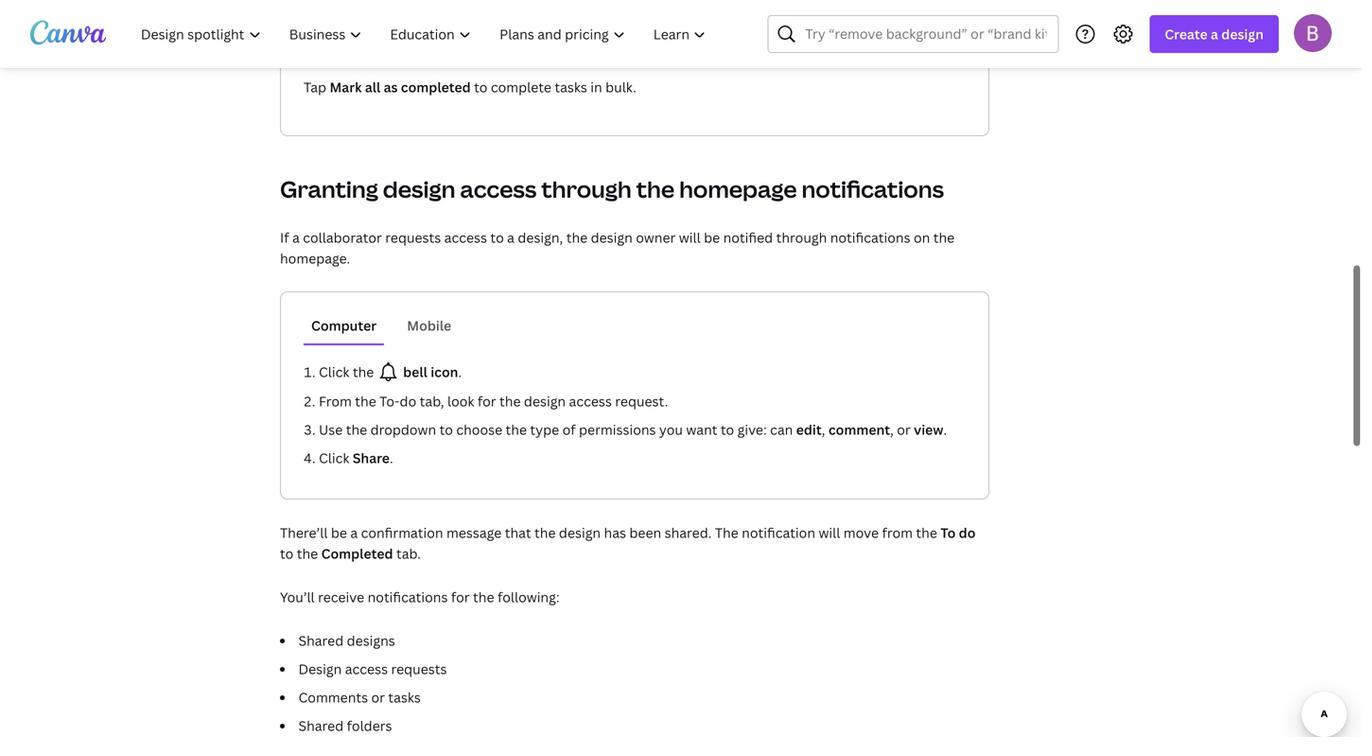 Task type: vqa. For each thing, say whether or not it's contained in the screenshot.
to in the if a collaborator requests access to a design, the design owner will be notified through notifications on the homepage.
yes



Task type: locate. For each thing, give the bounding box(es) containing it.
confirmation
[[361, 524, 443, 542]]

designs
[[347, 632, 395, 650]]

1 horizontal spatial do
[[959, 524, 976, 542]]

click for click share .
[[319, 449, 350, 467]]

complete
[[491, 78, 552, 96]]

shared
[[299, 632, 344, 650], [299, 717, 344, 735]]

the down there'll
[[297, 545, 318, 563]]

1 vertical spatial for
[[451, 588, 470, 606]]

1 shared from the top
[[299, 632, 344, 650]]

0 vertical spatial requests
[[385, 229, 441, 246]]

2 vertical spatial .
[[390, 449, 393, 467]]

notifications down tab.
[[368, 588, 448, 606]]

for
[[478, 392, 496, 410], [451, 588, 470, 606]]

for right "look"
[[478, 392, 496, 410]]

requests down designs
[[391, 660, 447, 678]]

tap mark all as completed to complete tasks in bulk.
[[304, 78, 637, 96]]

1 vertical spatial be
[[331, 524, 347, 542]]

1 vertical spatial through
[[776, 229, 827, 246]]

0 horizontal spatial tasks
[[388, 688, 421, 706]]

will right owner
[[679, 229, 701, 246]]

, left the view
[[890, 421, 894, 439]]

2 click from the top
[[319, 449, 350, 467]]

view
[[914, 421, 944, 439]]

2 shared from the top
[[299, 717, 344, 735]]

0 vertical spatial through
[[541, 174, 632, 204]]

click
[[319, 363, 350, 381], [319, 449, 350, 467]]

shared up design
[[299, 632, 344, 650]]

through up the if a collaborator requests access to a design, the design owner will be notified through notifications on the homepage.
[[541, 174, 632, 204]]

message
[[447, 524, 502, 542]]

create a design button
[[1150, 15, 1279, 53]]

if a collaborator requests access to a design, the design owner will be notified through notifications on the homepage.
[[280, 229, 955, 267]]

through inside the if a collaborator requests access to a design, the design owner will be notified through notifications on the homepage.
[[776, 229, 827, 246]]

design left the has
[[559, 524, 601, 542]]

. up "look"
[[458, 363, 462, 381]]

to-
[[380, 392, 400, 410]]

bob builder image
[[1294, 14, 1332, 52]]

to down there'll
[[280, 545, 294, 563]]

folders
[[347, 717, 392, 735]]

0 vertical spatial will
[[679, 229, 701, 246]]

1 , from the left
[[822, 421, 826, 439]]

will left move
[[819, 524, 841, 542]]

design inside "dropdown button"
[[1222, 25, 1264, 43]]

or
[[897, 421, 911, 439], [371, 688, 385, 706]]

type
[[530, 421, 559, 439]]

bulk.
[[606, 78, 637, 96]]

shared down comments at the left of page
[[299, 717, 344, 735]]

design,
[[518, 229, 563, 246]]

notification
[[742, 524, 816, 542]]

all
[[365, 78, 381, 96]]

be
[[704, 229, 720, 246], [331, 524, 347, 542]]

click the
[[319, 363, 377, 381]]

1 horizontal spatial .
[[458, 363, 462, 381]]

or down design access requests
[[371, 688, 385, 706]]

there'll
[[280, 524, 328, 542]]

1 click from the top
[[319, 363, 350, 381]]

granting design access through the homepage notifications
[[280, 174, 944, 204]]

notifications left on
[[831, 229, 911, 246]]

the right design,
[[567, 229, 588, 246]]

tasks left in on the top
[[555, 78, 587, 96]]

a left design,
[[507, 229, 515, 246]]

do
[[400, 392, 417, 410], [959, 524, 976, 542]]

0 vertical spatial click
[[319, 363, 350, 381]]

the right on
[[934, 229, 955, 246]]

access
[[460, 174, 537, 204], [444, 229, 487, 246], [569, 392, 612, 410], [345, 660, 388, 678]]

0 vertical spatial shared
[[299, 632, 344, 650]]

look
[[448, 392, 474, 410]]

shared.
[[665, 524, 712, 542]]

. down dropdown
[[390, 449, 393, 467]]

0 horizontal spatial ,
[[822, 421, 826, 439]]

requests right collaborator
[[385, 229, 441, 246]]

choose
[[456, 421, 503, 439]]

notifications
[[802, 174, 944, 204], [831, 229, 911, 246], [368, 588, 448, 606]]

design right create
[[1222, 25, 1264, 43]]

click down the use
[[319, 449, 350, 467]]

0 horizontal spatial .
[[390, 449, 393, 467]]

0 vertical spatial do
[[400, 392, 417, 410]]

a
[[1211, 25, 1219, 43], [292, 229, 300, 246], [507, 229, 515, 246], [350, 524, 358, 542]]

1 horizontal spatial for
[[478, 392, 496, 410]]

0 horizontal spatial will
[[679, 229, 701, 246]]

through
[[541, 174, 632, 204], [776, 229, 827, 246]]

to left design,
[[491, 229, 504, 246]]

1 vertical spatial notifications
[[831, 229, 911, 246]]

if
[[280, 229, 289, 246]]

be up completed
[[331, 524, 347, 542]]

the
[[715, 524, 739, 542]]

a right create
[[1211, 25, 1219, 43]]

to inside there'll be a confirmation message that the design has been shared. the notification will move from the to do to the completed tab.
[[280, 545, 294, 563]]

the down computer button
[[353, 363, 374, 381]]

tasks
[[555, 78, 587, 96], [388, 688, 421, 706]]

, left comment
[[822, 421, 826, 439]]

1 vertical spatial tasks
[[388, 688, 421, 706]]

0 horizontal spatial through
[[541, 174, 632, 204]]

1 vertical spatial do
[[959, 524, 976, 542]]

1 horizontal spatial ,
[[890, 421, 894, 439]]

the
[[636, 174, 675, 204], [567, 229, 588, 246], [934, 229, 955, 246], [353, 363, 374, 381], [355, 392, 376, 410], [500, 392, 521, 410], [346, 421, 367, 439], [506, 421, 527, 439], [535, 524, 556, 542], [916, 524, 938, 542], [297, 545, 318, 563], [473, 588, 494, 606]]

be inside the if a collaborator requests access to a design, the design owner will be notified through notifications on the homepage.
[[704, 229, 720, 246]]

. right comment
[[944, 421, 947, 439]]

requests
[[385, 229, 441, 246], [391, 660, 447, 678]]

do right to
[[959, 524, 976, 542]]

the right the use
[[346, 421, 367, 439]]

requests inside the if a collaborator requests access to a design, the design owner will be notified through notifications on the homepage.
[[385, 229, 441, 246]]

use the dropdown to choose the type of permissions you want to give: can edit , comment , or view .
[[319, 421, 947, 439]]

the left following:
[[473, 588, 494, 606]]

2 horizontal spatial .
[[944, 421, 947, 439]]

1 vertical spatial shared
[[299, 717, 344, 735]]

click up from
[[319, 363, 350, 381]]

2 , from the left
[[890, 421, 894, 439]]

create a design
[[1165, 25, 1264, 43]]

design left owner
[[591, 229, 633, 246]]

design right granting
[[383, 174, 456, 204]]

design
[[1222, 25, 1264, 43], [383, 174, 456, 204], [591, 229, 633, 246], [524, 392, 566, 410], [559, 524, 601, 542]]

from
[[319, 392, 352, 410]]

1 horizontal spatial will
[[819, 524, 841, 542]]

,
[[822, 421, 826, 439], [890, 421, 894, 439]]

in
[[591, 78, 602, 96]]

notifications up on
[[802, 174, 944, 204]]

1 vertical spatial click
[[319, 449, 350, 467]]

design access requests
[[299, 660, 447, 678]]

1 horizontal spatial through
[[776, 229, 827, 246]]

0 horizontal spatial be
[[331, 524, 347, 542]]

0 vertical spatial or
[[897, 421, 911, 439]]

request.
[[615, 392, 668, 410]]

1 horizontal spatial be
[[704, 229, 720, 246]]

has
[[604, 524, 626, 542]]

will inside the if a collaborator requests access to a design, the design owner will be notified through notifications on the homepage.
[[679, 229, 701, 246]]

1 vertical spatial or
[[371, 688, 385, 706]]

1 vertical spatial will
[[819, 524, 841, 542]]

. for bell icon .
[[458, 363, 462, 381]]

that
[[505, 524, 531, 542]]

be left notified
[[704, 229, 720, 246]]

you'll receive notifications for the following:
[[280, 588, 560, 606]]

a up completed
[[350, 524, 358, 542]]

the left to
[[916, 524, 938, 542]]

through right notified
[[776, 229, 827, 246]]

0 vertical spatial tasks
[[555, 78, 587, 96]]

0 vertical spatial be
[[704, 229, 720, 246]]

to
[[474, 78, 488, 96], [491, 229, 504, 246], [440, 421, 453, 439], [721, 421, 734, 439], [280, 545, 294, 563]]

.
[[458, 363, 462, 381], [944, 421, 947, 439], [390, 449, 393, 467]]

do left tab,
[[400, 392, 417, 410]]

for down the 'message'
[[451, 588, 470, 606]]

1 vertical spatial .
[[944, 421, 947, 439]]

access left design,
[[444, 229, 487, 246]]

to inside the if a collaborator requests access to a design, the design owner will be notified through notifications on the homepage.
[[491, 229, 504, 246]]

icon
[[431, 363, 458, 381]]

the left type
[[506, 421, 527, 439]]

will
[[679, 229, 701, 246], [819, 524, 841, 542]]

as
[[384, 78, 398, 96]]

of
[[563, 421, 576, 439]]

completed
[[401, 78, 471, 96]]

click share .
[[319, 449, 393, 467]]

or left the view
[[897, 421, 911, 439]]

owner
[[636, 229, 676, 246]]

to left give:
[[721, 421, 734, 439]]

create
[[1165, 25, 1208, 43]]

tasks down design access requests
[[388, 688, 421, 706]]

0 vertical spatial .
[[458, 363, 462, 381]]

0 vertical spatial notifications
[[802, 174, 944, 204]]



Task type: describe. For each thing, give the bounding box(es) containing it.
1 horizontal spatial or
[[897, 421, 911, 439]]

access up of
[[569, 392, 612, 410]]

there'll be a confirmation message that the design has been shared. the notification will move from the to do to the completed tab.
[[280, 524, 976, 563]]

tap
[[304, 78, 326, 96]]

can
[[770, 421, 793, 439]]

a right if
[[292, 229, 300, 246]]

the right the that
[[535, 524, 556, 542]]

tab.
[[396, 545, 421, 563]]

mobile
[[407, 317, 452, 334]]

on
[[914, 229, 930, 246]]

completed
[[321, 545, 393, 563]]

give:
[[738, 421, 767, 439]]

be inside there'll be a confirmation message that the design has been shared. the notification will move from the to do to the completed tab.
[[331, 524, 347, 542]]

homepage
[[679, 174, 797, 204]]

comments
[[299, 688, 368, 706]]

bell icon .
[[403, 363, 462, 381]]

notifications inside the if a collaborator requests access to a design, the design owner will be notified through notifications on the homepage.
[[831, 229, 911, 246]]

edit
[[796, 421, 822, 439]]

do inside there'll be a confirmation message that the design has been shared. the notification will move from the to do to the completed tab.
[[959, 524, 976, 542]]

0 horizontal spatial or
[[371, 688, 385, 706]]

design
[[299, 660, 342, 678]]

design up type
[[524, 392, 566, 410]]

comments or tasks
[[299, 688, 421, 706]]

move
[[844, 524, 879, 542]]

receive
[[318, 588, 364, 606]]

will inside there'll be a confirmation message that the design has been shared. the notification will move from the to do to the completed tab.
[[819, 524, 841, 542]]

shared folders
[[299, 717, 392, 735]]

1 horizontal spatial tasks
[[555, 78, 587, 96]]

a inside "dropdown button"
[[1211, 25, 1219, 43]]

tab,
[[420, 392, 444, 410]]

you
[[659, 421, 683, 439]]

granting
[[280, 174, 378, 204]]

2 vertical spatial notifications
[[368, 588, 448, 606]]

shared for shared folders
[[299, 717, 344, 735]]

bell
[[403, 363, 428, 381]]

a inside there'll be a confirmation message that the design has been shared. the notification will move from the to do to the completed tab.
[[350, 524, 358, 542]]

access down designs
[[345, 660, 388, 678]]

from the to-do tab, look for the design access request.
[[319, 392, 668, 410]]

homepage.
[[280, 249, 350, 267]]

collaborator
[[303, 229, 382, 246]]

notified
[[723, 229, 773, 246]]

0 horizontal spatial do
[[400, 392, 417, 410]]

shared designs
[[299, 632, 395, 650]]

want
[[686, 421, 718, 439]]

top level navigation element
[[129, 15, 722, 53]]

use
[[319, 421, 343, 439]]

design inside the if a collaborator requests access to a design, the design owner will be notified through notifications on the homepage.
[[591, 229, 633, 246]]

. for click share .
[[390, 449, 393, 467]]

from
[[882, 524, 913, 542]]

share
[[353, 449, 390, 467]]

Try "remove background" or "brand kit" search field
[[806, 16, 1047, 52]]

mobile button
[[400, 308, 459, 343]]

click for click the
[[319, 363, 350, 381]]

design inside there'll be a confirmation message that the design has been shared. the notification will move from the to do to the completed tab.
[[559, 524, 601, 542]]

1 vertical spatial requests
[[391, 660, 447, 678]]

the up owner
[[636, 174, 675, 204]]

to down tab,
[[440, 421, 453, 439]]

computer
[[311, 317, 377, 334]]

the left to- on the bottom of page
[[355, 392, 376, 410]]

dropdown
[[371, 421, 436, 439]]

the up choose
[[500, 392, 521, 410]]

shared for shared designs
[[299, 632, 344, 650]]

0 vertical spatial for
[[478, 392, 496, 410]]

computer button
[[304, 308, 384, 343]]

to
[[941, 524, 956, 542]]

been
[[630, 524, 662, 542]]

permissions
[[579, 421, 656, 439]]

0 horizontal spatial for
[[451, 588, 470, 606]]

following:
[[498, 588, 560, 606]]

mark
[[330, 78, 362, 96]]

comment
[[829, 421, 890, 439]]

to left the complete
[[474, 78, 488, 96]]

access up design,
[[460, 174, 537, 204]]

access inside the if a collaborator requests access to a design, the design owner will be notified through notifications on the homepage.
[[444, 229, 487, 246]]

you'll
[[280, 588, 315, 606]]



